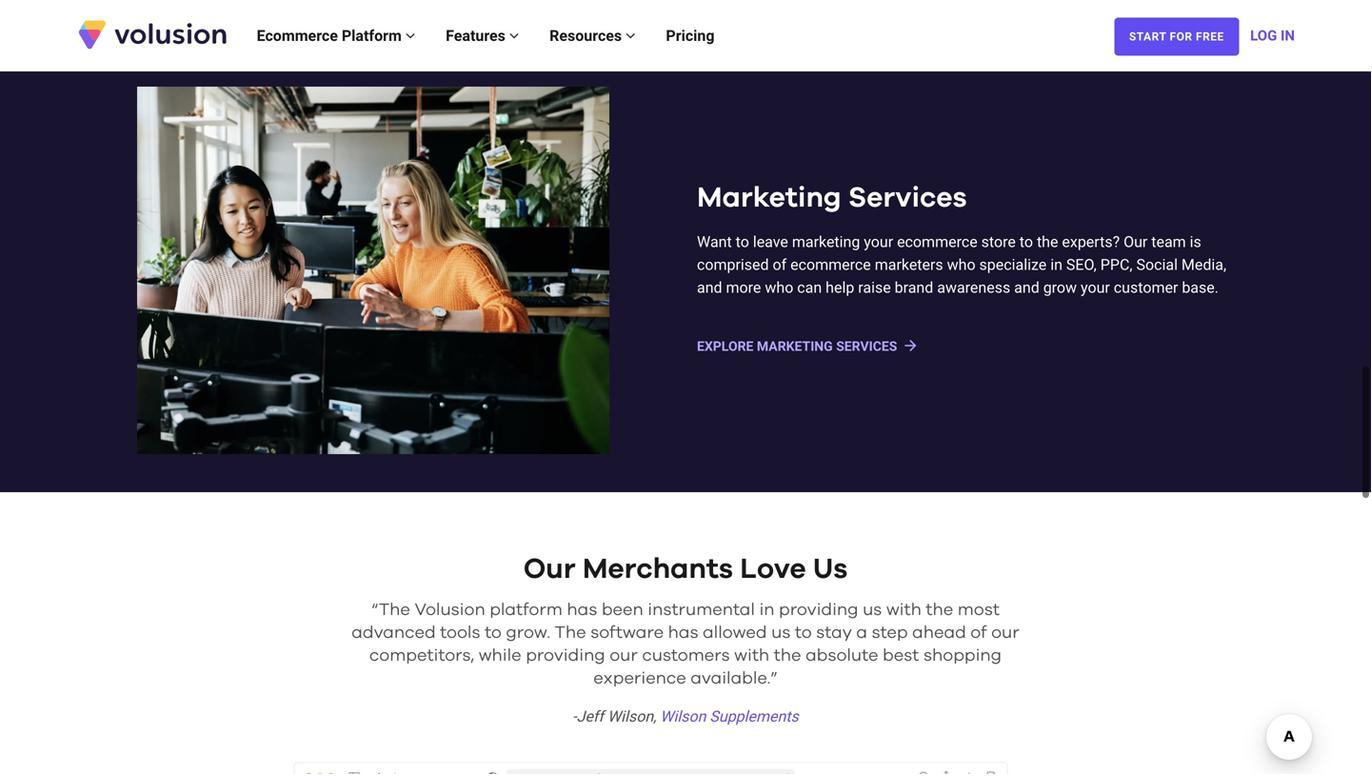 Task type: vqa. For each thing, say whether or not it's contained in the screenshot.
the MARKETING
yes



Task type: describe. For each thing, give the bounding box(es) containing it.
log in
[[1251, 27, 1296, 44]]

pricing link
[[651, 7, 730, 64]]

awareness
[[938, 278, 1011, 297]]

angle down image for resources
[[626, 28, 636, 43]]

been
[[602, 602, 644, 619]]

media,
[[1182, 256, 1227, 274]]

leave
[[753, 233, 789, 251]]

to up while at the bottom left
[[485, 625, 502, 642]]

1 vertical spatial providing
[[526, 648, 606, 665]]

instrumental
[[648, 602, 755, 619]]

us
[[813, 555, 848, 584]]

seo,
[[1067, 256, 1097, 274]]

-
[[573, 708, 577, 726]]

1 vertical spatial the
[[555, 625, 586, 642]]

1 horizontal spatial your
[[1081, 278, 1111, 297]]

store
[[982, 233, 1016, 251]]

a
[[857, 625, 868, 642]]

to up "specialize"
[[1020, 233, 1034, 251]]

angle down image for ecommerce platform
[[406, 28, 415, 43]]

ecommerce
[[257, 27, 338, 45]]

raise
[[859, 278, 891, 297]]

0 vertical spatial has
[[567, 602, 598, 619]]

start
[[1130, 30, 1167, 43]]

is
[[1191, 233, 1202, 251]]

jeff
[[577, 708, 604, 726]]

0 vertical spatial the
[[379, 602, 411, 619]]

angle down image for features
[[510, 28, 519, 43]]

explore marketing services arrow_forward
[[697, 337, 920, 354]]

base.
[[1183, 278, 1219, 297]]

grow
[[1044, 278, 1078, 297]]

love
[[741, 555, 807, 584]]

marketers
[[875, 256, 944, 274]]

supplements
[[710, 708, 799, 726]]

-jeff wilson, wilson supplements
[[573, 708, 799, 726]]

advanced
[[352, 625, 436, 642]]

1 horizontal spatial with
[[887, 602, 922, 619]]

in inside want to leave marketing your ecommerce store to the experts? our team is comprised of ecommerce marketers who specialize in seo, ppc, social media, and more who can help raise brand awareness and grow your customer base.
[[1051, 256, 1063, 274]]

0 horizontal spatial ecommerce
[[791, 256, 871, 274]]

1 vertical spatial us
[[772, 625, 791, 642]]

explore
[[697, 338, 754, 354]]

start for free
[[1130, 30, 1225, 43]]

software
[[591, 625, 664, 642]]

pricing
[[666, 27, 715, 45]]

start for free link
[[1115, 18, 1240, 56]]

want
[[697, 233, 732, 251]]

ecommerce platform
[[257, 27, 406, 45]]

features link
[[431, 7, 535, 64]]

0 horizontal spatial who
[[765, 278, 794, 297]]

volusion
[[415, 602, 486, 619]]

of inside the volusion platform has been instrumental in providing us with the most advanced tools to grow. the software has allowed us to stay a step ahead of our competitors, while providing our customers with the absolute best shopping experience available.
[[971, 625, 987, 642]]

of inside want to leave marketing your ecommerce store to the experts? our team is comprised of ecommerce marketers who specialize in seo, ppc, social media, and more who can help raise brand awareness and grow your customer base.
[[773, 256, 787, 274]]

available.
[[691, 670, 771, 688]]

log in link
[[1251, 7, 1296, 64]]

services
[[837, 338, 898, 354]]

brand
[[895, 278, 934, 297]]

0 horizontal spatial your
[[864, 233, 894, 251]]

step
[[872, 625, 908, 642]]

stay
[[817, 625, 852, 642]]

the inside want to leave marketing your ecommerce store to the experts? our team is comprised of ecommerce marketers who specialize in seo, ppc, social media, and more who can help raise brand awareness and grow your customer base.
[[1037, 233, 1059, 251]]

the volusion platform has been instrumental in providing us with the most advanced tools to grow. the software has allowed us to stay a step ahead of our competitors, while providing our customers with the absolute best shopping experience available.
[[352, 602, 1020, 688]]

0 vertical spatial ecommerce
[[897, 233, 978, 251]]

in inside the volusion platform has been instrumental in providing us with the most advanced tools to grow. the software has allowed us to stay a step ahead of our competitors, while providing our customers with the absolute best shopping experience available.
[[760, 602, 775, 619]]

marketing
[[757, 338, 833, 354]]



Task type: locate. For each thing, give the bounding box(es) containing it.
platform
[[342, 27, 402, 45]]

angle down image right platform
[[406, 28, 415, 43]]

1 horizontal spatial our
[[992, 625, 1020, 642]]

our
[[1124, 233, 1148, 251], [524, 555, 576, 584]]

help
[[826, 278, 855, 297]]

has up customers
[[668, 625, 699, 642]]

our up platform at the bottom left
[[524, 555, 576, 584]]

business check image
[[137, 87, 610, 454]]

has left the been
[[567, 602, 598, 619]]

specialize
[[980, 256, 1047, 274]]

2 vertical spatial the
[[774, 648, 802, 665]]

1 horizontal spatial ecommerce
[[897, 233, 978, 251]]

angle down image inside ecommerce platform link
[[406, 28, 415, 43]]

angle down image inside features link
[[510, 28, 519, 43]]

1 vertical spatial our
[[610, 648, 638, 665]]

ecommerce platform link
[[242, 7, 431, 64]]

wilson
[[660, 708, 706, 726]]

want to leave marketing your ecommerce store to the experts? our team is comprised of ecommerce marketers who specialize in seo, ppc, social media, and more who can help raise brand awareness and grow your customer base.
[[697, 233, 1227, 297]]

1 horizontal spatial providing
[[779, 602, 859, 619]]

0 horizontal spatial in
[[760, 602, 775, 619]]

our inside want to leave marketing your ecommerce store to the experts? our team is comprised of ecommerce marketers who specialize in seo, ppc, social media, and more who can help raise brand awareness and grow your customer base.
[[1124, 233, 1148, 251]]

1 vertical spatial the
[[926, 602, 954, 619]]

0 vertical spatial providing
[[779, 602, 859, 619]]

platform
[[490, 602, 563, 619]]

of down most
[[971, 625, 987, 642]]

best
[[883, 648, 920, 665]]

to
[[736, 233, 750, 251], [1020, 233, 1034, 251], [485, 625, 502, 642], [795, 625, 812, 642]]

has
[[567, 602, 598, 619], [668, 625, 699, 642]]

for
[[1170, 30, 1193, 43]]

log
[[1251, 27, 1278, 44]]

0 vertical spatial who
[[948, 256, 976, 274]]

0 horizontal spatial providing
[[526, 648, 606, 665]]

0 horizontal spatial and
[[697, 278, 723, 297]]

0 horizontal spatial angle down image
[[406, 28, 415, 43]]

and down comprised
[[697, 278, 723, 297]]

of down leave
[[773, 256, 787, 274]]

0 vertical spatial the
[[1037, 233, 1059, 251]]

resources
[[550, 27, 626, 45]]

0 vertical spatial with
[[887, 602, 922, 619]]

more
[[726, 278, 762, 297]]

2 horizontal spatial the
[[1037, 233, 1059, 251]]

0 horizontal spatial our
[[610, 648, 638, 665]]

3 angle down image from the left
[[626, 28, 636, 43]]

grow.
[[506, 625, 551, 642]]

0 horizontal spatial us
[[772, 625, 791, 642]]

1 horizontal spatial our
[[1124, 233, 1148, 251]]

tools
[[440, 625, 481, 642]]

angle down image
[[406, 28, 415, 43], [510, 28, 519, 43], [626, 28, 636, 43]]

ppc,
[[1101, 256, 1133, 274]]

0 vertical spatial our
[[1124, 233, 1148, 251]]

1 vertical spatial our
[[524, 555, 576, 584]]

features
[[446, 27, 510, 45]]

ecommerce
[[897, 233, 978, 251], [791, 256, 871, 274]]

1 vertical spatial with
[[735, 648, 770, 665]]

can
[[798, 278, 822, 297]]

merchants
[[583, 555, 734, 584]]

providing up stay at the bottom right of page
[[779, 602, 859, 619]]

experts?
[[1063, 233, 1120, 251]]

marketing
[[792, 233, 861, 251]]

1 vertical spatial of
[[971, 625, 987, 642]]

1 horizontal spatial in
[[1051, 256, 1063, 274]]

us right allowed
[[772, 625, 791, 642]]

0 vertical spatial of
[[773, 256, 787, 274]]

0 horizontal spatial has
[[567, 602, 598, 619]]

arrow_forward
[[903, 337, 920, 354]]

your down seo,
[[1081, 278, 1111, 297]]

and down "specialize"
[[1015, 278, 1040, 297]]

free
[[1197, 30, 1225, 43]]

our up the ppc,
[[1124, 233, 1148, 251]]

the up ahead
[[926, 602, 954, 619]]

2 horizontal spatial angle down image
[[626, 28, 636, 43]]

0 horizontal spatial our
[[524, 555, 576, 584]]

experience
[[594, 670, 687, 688]]

the right the grow.
[[555, 625, 586, 642]]

volusion logo image
[[76, 19, 229, 51]]

1 horizontal spatial us
[[863, 602, 882, 619]]

1 horizontal spatial who
[[948, 256, 976, 274]]

1 horizontal spatial angle down image
[[510, 28, 519, 43]]

1 horizontal spatial the
[[926, 602, 954, 619]]

marketing services
[[697, 184, 968, 212]]

social
[[1137, 256, 1178, 274]]

1 vertical spatial your
[[1081, 278, 1111, 297]]

to up comprised
[[736, 233, 750, 251]]

wilson,
[[608, 708, 657, 726]]

your
[[864, 233, 894, 251], [1081, 278, 1111, 297]]

in
[[1051, 256, 1063, 274], [760, 602, 775, 619]]

the
[[379, 602, 411, 619], [555, 625, 586, 642]]

our merchants love us
[[524, 555, 848, 584]]

your up the "marketers"
[[864, 233, 894, 251]]

us
[[863, 602, 882, 619], [772, 625, 791, 642]]

1 vertical spatial ecommerce
[[791, 256, 871, 274]]

1 horizontal spatial of
[[971, 625, 987, 642]]

0 horizontal spatial with
[[735, 648, 770, 665]]

our down most
[[992, 625, 1020, 642]]

providing down the grow.
[[526, 648, 606, 665]]

1 vertical spatial in
[[760, 602, 775, 619]]

0 horizontal spatial of
[[773, 256, 787, 274]]

1 vertical spatial has
[[668, 625, 699, 642]]

the up advanced
[[379, 602, 411, 619]]

angle down image inside the resources link
[[626, 28, 636, 43]]

marketing
[[697, 184, 842, 212]]

who up awareness
[[948, 256, 976, 274]]

us up a
[[863, 602, 882, 619]]

most
[[958, 602, 1000, 619]]

absolute
[[806, 648, 879, 665]]

2 and from the left
[[1015, 278, 1040, 297]]

1 angle down image from the left
[[406, 28, 415, 43]]

in up allowed
[[760, 602, 775, 619]]

angle down image left pricing link at top
[[626, 28, 636, 43]]

team
[[1152, 233, 1187, 251]]

wilson supplements image
[[294, 763, 1078, 775]]

to left stay at the bottom right of page
[[795, 625, 812, 642]]

1 horizontal spatial the
[[555, 625, 586, 642]]

ahead
[[913, 625, 967, 642]]

with
[[887, 602, 922, 619], [735, 648, 770, 665]]

0 vertical spatial us
[[863, 602, 882, 619]]

shopping
[[924, 648, 1002, 665]]

in up grow
[[1051, 256, 1063, 274]]

customer
[[1114, 278, 1179, 297]]

1 and from the left
[[697, 278, 723, 297]]

our down software
[[610, 648, 638, 665]]

ecommerce up the "marketers"
[[897, 233, 978, 251]]

2 angle down image from the left
[[510, 28, 519, 43]]

the
[[1037, 233, 1059, 251], [926, 602, 954, 619], [774, 648, 802, 665]]

1 horizontal spatial and
[[1015, 278, 1040, 297]]

0 vertical spatial in
[[1051, 256, 1063, 274]]

customers
[[642, 648, 730, 665]]

0 vertical spatial our
[[992, 625, 1020, 642]]

providing
[[779, 602, 859, 619], [526, 648, 606, 665]]

0 horizontal spatial the
[[774, 648, 802, 665]]

who
[[948, 256, 976, 274], [765, 278, 794, 297]]

while
[[479, 648, 522, 665]]

comprised
[[697, 256, 769, 274]]

and
[[697, 278, 723, 297], [1015, 278, 1040, 297]]

1 horizontal spatial has
[[668, 625, 699, 642]]

with up "step"
[[887, 602, 922, 619]]

services
[[849, 184, 968, 212]]

1 vertical spatial who
[[765, 278, 794, 297]]

wilson supplements link
[[660, 708, 799, 726]]

the up "specialize"
[[1037, 233, 1059, 251]]

in
[[1281, 27, 1296, 44]]

0 horizontal spatial the
[[379, 602, 411, 619]]

competitors,
[[370, 648, 475, 665]]

0 vertical spatial your
[[864, 233, 894, 251]]

resources link
[[535, 7, 651, 64]]

ecommerce down marketing
[[791, 256, 871, 274]]

who left can
[[765, 278, 794, 297]]

angle down image left resources
[[510, 28, 519, 43]]

our
[[992, 625, 1020, 642], [610, 648, 638, 665]]

the left absolute
[[774, 648, 802, 665]]

with down allowed
[[735, 648, 770, 665]]

of
[[773, 256, 787, 274], [971, 625, 987, 642]]

allowed
[[703, 625, 767, 642]]



